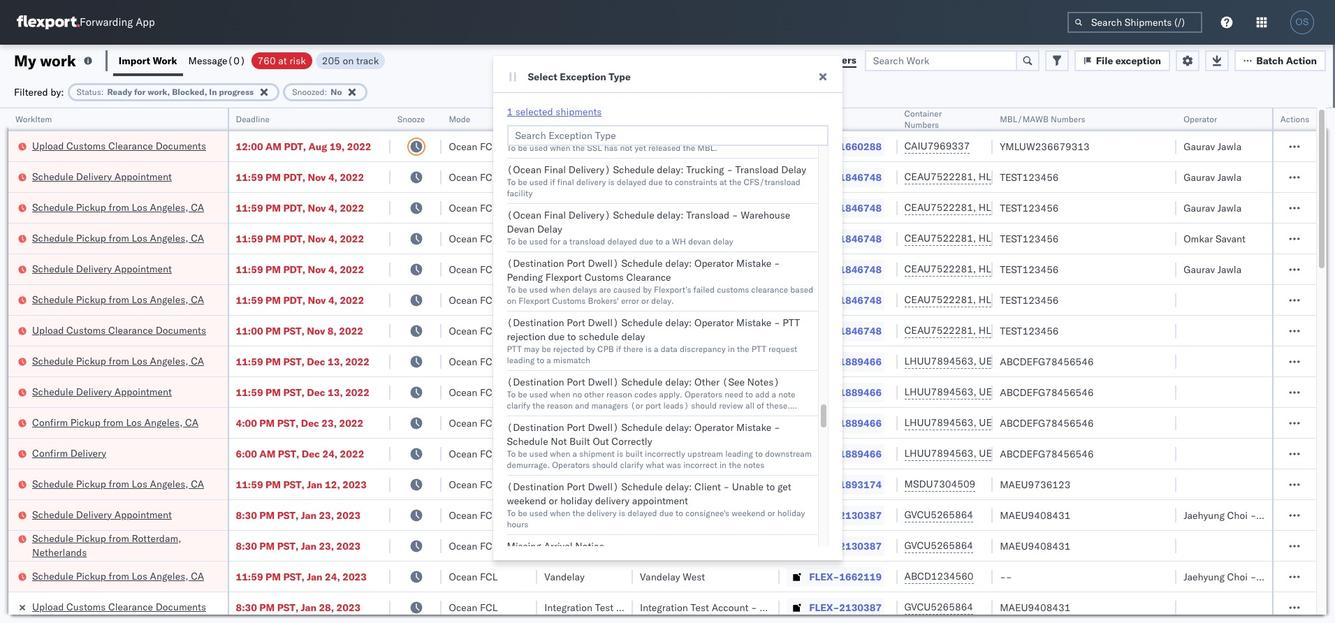 Task type: vqa. For each thing, say whether or not it's contained in the screenshot.


Task type: describe. For each thing, give the bounding box(es) containing it.
may
[[524, 344, 539, 354]]

pickup for 4th 'schedule pickup from los angeles, ca' button from the bottom of the page
[[76, 293, 106, 306]]

schedule delivery appointment button for flex-1846748
[[32, 169, 172, 185]]

0 horizontal spatial operators
[[507, 412, 545, 422]]

angeles, for first 'schedule pickup from los angeles, ca' button from the top of the page
[[150, 201, 188, 213]]

if inside (destination port dwell) schedule delay: other (see notes) to be used when no other reason codes apply. operators need to add a note clarify the reason and managers (or port leads) should review all of these. operators should also leave feedback in the feedback document if additional reason codes are needed.
[[753, 412, 758, 422]]

managers
[[591, 400, 628, 411]]

final for to
[[544, 163, 566, 176]]

other
[[584, 389, 604, 400]]

2 vertical spatial or
[[768, 508, 775, 518]]

10 ocean fcl from the top
[[449, 417, 498, 429]]

4 flex-1889466 from the top
[[809, 447, 882, 460]]

4 hlxu6269489, from the top
[[979, 263, 1050, 275]]

appointment for flex-1846748
[[114, 170, 172, 183]]

- inside (destination port dwell) schedule delay: operator mistake - pending flexport customs clearance to be used when delays are caused by flexport's failed customs clearance based on flexport customs brokers' error or delay.
[[774, 257, 780, 270]]

need
[[725, 389, 743, 400]]

to inside (destination port dwell) schedule delay: other (see notes) to be used when no other reason codes apply. operators need to add a note clarify the reason and managers (or port leads) should review all of these. operators should also leave feedback in the feedback document if additional reason codes are needed.
[[507, 389, 516, 400]]

jan left 12,
[[307, 478, 323, 491]]

(see
[[722, 376, 745, 388]]

upload customs clearance documents for 1st upload customs clearance documents button from the bottom of the page
[[32, 324, 206, 336]]

205
[[322, 54, 340, 67]]

flexport demo consignee for bookings
[[544, 478, 659, 491]]

5 schedule pickup from los angeles, ca button from the top
[[32, 477, 204, 492]]

4 abcdefg78456546 from the top
[[1000, 447, 1094, 460]]

missing arrival notice
[[507, 540, 604, 553]]

import
[[119, 54, 150, 67]]

test down review
[[701, 417, 720, 429]]

angeles, for 4th 'schedule pickup from los angeles, ca' button from the bottom of the page
[[150, 293, 188, 306]]

11 ocean fcl from the top
[[449, 447, 498, 460]]

14 flex- from the top
[[809, 540, 839, 552]]

when inside button
[[550, 143, 570, 153]]

in
[[209, 86, 217, 97]]

(ocean for delay
[[507, 209, 542, 221]]

schedule inside (destination port dwell) schedule delay: other (see notes) to be used when no other reason codes apply. operators need to add a note clarify the reason and managers (or port leads) should review all of these. operators should also leave feedback in the feedback document if additional reason codes are needed.
[[621, 376, 663, 388]]

6:00
[[236, 447, 257, 460]]

type
[[609, 71, 631, 83]]

used inside (destination port dwell) schedule delay: operator mistake - pending flexport customs clearance to be used when delays are caused by flexport's failed customs clearance based on flexport customs brokers' error or delay.
[[529, 284, 548, 295]]

snoozed : no
[[292, 86, 342, 97]]

test right the flexport's
[[701, 294, 720, 306]]

(ocean for to
[[507, 163, 542, 176]]

there
[[623, 344, 643, 354]]

resize handle column header for deadline
[[374, 108, 390, 623]]

flexport down demurrage. in the bottom left of the page
[[544, 478, 581, 491]]

to be used when the ssl has not yet released the mbl. button
[[507, 110, 818, 159]]

5 1846748 from the top
[[839, 294, 882, 306]]

6 test123456 from the top
[[1000, 325, 1059, 337]]

name
[[569, 114, 591, 124]]

operator for (destination port dwell) schedule delay: operator mistake - schedule not built out correctly
[[695, 421, 734, 434]]

the inside (ocean final delivery) schedule delay: trucking - transload delay to be used if final delivery is delayed due to constraints at the cfs/transload facility
[[729, 177, 742, 187]]

4 1846748 from the top
[[839, 263, 882, 276]]

24, for 2022
[[322, 447, 338, 460]]

760
[[258, 54, 276, 67]]

constraints
[[675, 177, 717, 187]]

0 horizontal spatial reason
[[507, 423, 533, 433]]

4 11:59 pm pdt, nov 4, 2022 from the top
[[236, 263, 364, 276]]

transload inside (ocean final delivery) schedule delay: transload - warehouse devan delay to be used for a transload delayed due to a wh devan delay
[[686, 209, 730, 221]]

3 resize handle column header from the left
[[425, 108, 442, 623]]

6 ocean fcl from the top
[[449, 294, 498, 306]]

1 vertical spatial reason
[[547, 400, 573, 411]]

11:00
[[236, 325, 263, 337]]

jawla for third schedule delivery appointment link from the bottom
[[1218, 263, 1242, 276]]

client inside (destination port dwell) schedule delay: client - unable to get weekend or holiday delivery appointment to be used when the delivery is delayed due to consignee's weekend or holiday hours
[[695, 481, 721, 493]]

6 hlxu6269489, from the top
[[979, 324, 1050, 337]]

pending
[[507, 271, 543, 284]]

jan left 28,
[[301, 601, 316, 614]]

los for 5th 'schedule pickup from los angeles, ca' button from the top
[[132, 478, 147, 490]]

3 upload from the top
[[32, 600, 64, 613]]

jaehyung
[[1184, 509, 1225, 522]]

schedule pickup from los angeles, ca for 4th 'schedule pickup from los angeles, ca' button from the bottom of the page
[[32, 293, 204, 306]]

4 1889466 from the top
[[839, 447, 882, 460]]

a left wh
[[665, 236, 670, 247]]

ca for confirm pickup from los angeles, ca 'button'
[[185, 416, 198, 429]]

3 gvcu5265864 from the top
[[904, 601, 973, 613]]

resize handle column header for consignee
[[763, 108, 780, 623]]

11:59 for fourth 'schedule pickup from los angeles, ca' button
[[236, 355, 263, 368]]

notes)
[[747, 376, 780, 388]]

devan
[[688, 236, 711, 247]]

the left ssl
[[573, 143, 585, 153]]

work
[[40, 51, 76, 70]]

id
[[805, 114, 813, 124]]

Search Shipments (/) text field
[[1068, 12, 1202, 33]]

pst, up 8:30 pm pst, jan 28, 2023
[[283, 570, 305, 583]]

Search Work text field
[[865, 50, 1017, 71]]

ca for second 'schedule pickup from los angeles, ca' button from the top
[[191, 232, 204, 244]]

2023 down 12,
[[336, 509, 361, 522]]

schedule pickup from los angeles, ca for 5th 'schedule pickup from los angeles, ca' button from the top
[[32, 478, 204, 490]]

upload customs clearance documents for first upload customs clearance documents button
[[32, 139, 206, 152]]

schedule inside (ocean final delivery) schedule delay: trucking - transload delay to be used if final delivery is delayed due to constraints at the cfs/transload facility
[[613, 163, 654, 176]]

4 schedule pickup from los angeles, ca button from the top
[[32, 354, 204, 369]]

8 ocean fcl from the top
[[449, 355, 498, 368]]

port for customs
[[567, 257, 585, 270]]

0 vertical spatial for
[[134, 86, 146, 97]]

schedule pickup from los angeles, ca for fourth 'schedule pickup from los angeles, ca' button
[[32, 355, 204, 367]]

port for due
[[567, 316, 585, 329]]

0 horizontal spatial ptt
[[507, 344, 522, 354]]

0 vertical spatial holiday
[[560, 495, 592, 507]]

schedule delivery appointment for flex-1889466
[[32, 385, 172, 398]]

pst, down 11:00 pm pst, nov 8, 2022
[[283, 355, 305, 368]]

flexport down pending
[[519, 296, 550, 306]]

the inside (destination port dwell) schedule delay: client - unable to get weekend or holiday delivery appointment to be used when the delivery is delayed due to consignee's weekend or holiday hours
[[573, 508, 585, 518]]

clearance for first upload customs clearance documents button's upload customs clearance documents link
[[108, 139, 153, 152]]

to inside (ocean final delivery) schedule delay: trucking - transload delay to be used if final delivery is delayed due to constraints at the cfs/transload facility
[[507, 177, 516, 187]]

delivery) for delay
[[569, 209, 611, 221]]

operator for (destination port dwell) schedule delay: operator mistake - ptt rejection due to schedule delay
[[695, 316, 734, 329]]

2 vertical spatial 23,
[[319, 540, 334, 552]]

no
[[573, 389, 582, 400]]

3 flex-1889466 from the top
[[809, 417, 882, 429]]

out
[[593, 435, 609, 448]]

ca for first 'schedule pickup from los angeles, ca' button from the top of the page
[[191, 201, 204, 213]]

2023 up 11:59 pm pst, jan 24, 2023
[[336, 540, 361, 552]]

to inside (destination port dwell) schedule delay: other (see notes) to be used when no other reason codes apply. operators need to add a note clarify the reason and managers (or port leads) should review all of these. operators should also leave feedback in the feedback document if additional reason codes are needed.
[[746, 389, 753, 400]]

1 upload customs clearance documents button from the top
[[32, 139, 206, 154]]

7 flex- from the top
[[809, 325, 839, 337]]

error
[[621, 296, 639, 306]]

2 8:30 from the top
[[236, 540, 257, 552]]

schedule pickup from los angeles, ca link for 4th 'schedule pickup from los angeles, ca' button from the bottom of the page
[[32, 292, 204, 306]]

2023 right 28,
[[336, 601, 361, 614]]

lhuu7894563, for schedule delivery appointment
[[904, 386, 977, 398]]

when inside (destination port dwell) schedule delay: client - unable to get weekend or holiday delivery appointment to be used when the delivery is delayed due to consignee's weekend or holiday hours
[[550, 508, 570, 518]]

schedule pickup from los angeles, ca link for 5th 'schedule pickup from los angeles, ca' button from the top
[[32, 477, 204, 491]]

test down managers
[[606, 417, 624, 429]]

correctly
[[612, 435, 652, 448]]

3 documents from the top
[[156, 600, 206, 613]]

3 integration from the top
[[640, 601, 688, 614]]

progress
[[219, 86, 254, 97]]

rotterdam,
[[132, 532, 181, 545]]

1 1889466 from the top
[[839, 355, 882, 368]]

test up failed
[[701, 263, 720, 276]]

1 4, from the top
[[328, 171, 337, 183]]

8 fcl from the top
[[480, 355, 498, 368]]

schedule pickup from rotterdam, netherlands link
[[32, 531, 209, 559]]

is inside (ocean final delivery) schedule delay: trucking - transload delay to be used if final delivery is delayed due to constraints at the cfs/transload facility
[[608, 177, 615, 187]]

test down "cpb"
[[606, 355, 624, 368]]

test up bookings test consignee
[[701, 447, 720, 460]]

os
[[1296, 17, 1309, 27]]

5 4, from the top
[[328, 294, 337, 306]]

bookings
[[640, 478, 681, 491]]

upload customs clearance documents link for first upload customs clearance documents button
[[32, 139, 206, 153]]

caused
[[613, 284, 641, 295]]

11:59 pm pst, dec 13, 2022 for schedule delivery appointment
[[236, 386, 370, 399]]

7 ocean fcl from the top
[[449, 325, 498, 337]]

be inside (destination port dwell) schedule delay: operator mistake - ptt rejection due to schedule delay ptt may be rejected by cpb if there is a data discrepancy in the ptt request leading to a mismatch
[[542, 344, 551, 354]]

pst, down 4:00 pm pst, dec 23, 2022
[[278, 447, 299, 460]]

(ocean final delivery) schedule delay: transload - warehouse devan delay to be used for a transload delayed due to a wh devan delay
[[507, 209, 790, 247]]

los for first 'schedule pickup from los angeles, ca' button from the top of the page
[[132, 201, 147, 213]]

test up west in the bottom right of the page
[[691, 540, 709, 552]]

upload for first upload customs clearance documents button
[[32, 139, 64, 152]]

delivery for flex-2130387
[[76, 508, 112, 521]]

work,
[[148, 86, 170, 97]]

all
[[745, 400, 755, 411]]

port for weekend
[[567, 481, 585, 493]]

4 uetu5238478 from the top
[[979, 447, 1047, 460]]

ca for fourth 'schedule pickup from los angeles, ca' button
[[191, 355, 204, 367]]

used inside (ocean final delivery) schedule delay: transload - warehouse devan delay to be used for a transload delayed due to a wh devan delay
[[529, 236, 548, 247]]

to inside (destination port dwell) schedule delay: operator mistake - pending flexport customs clearance to be used when delays are caused by flexport's failed customs clearance based on flexport customs brokers' error or delay.
[[507, 284, 516, 295]]

be inside (destination port dwell) schedule delay: client - unable to get weekend or holiday delivery appointment to be used when the delivery is delayed due to consignee's weekend or holiday hours
[[518, 508, 527, 518]]

by inside (destination port dwell) schedule delay: operator mistake - ptt rejection due to schedule delay ptt may be rejected by cpb if there is a data discrepancy in the ptt request leading to a mismatch
[[586, 344, 595, 354]]

confirm for confirm pickup from los angeles, ca
[[32, 416, 68, 429]]

to inside (destination port dwell) schedule delay: client - unable to get weekend or holiday delivery appointment to be used when the delivery is delayed due to consignee's weekend or holiday hours
[[507, 508, 516, 518]]

pst, down "6:00 am pst, dec 24, 2022"
[[283, 478, 305, 491]]

pst, up 11:59 pm pst, jan 24, 2023
[[277, 540, 298, 552]]

12 fcl from the top
[[480, 478, 498, 491]]

document
[[713, 412, 751, 422]]

operators inside the (destination port dwell) schedule delay: operator mistake - schedule not built out correctly to be used when a shipment is built incorrectly upstream leading to downstream demurrage. operators should clarify what was incorrect in the notes
[[552, 460, 590, 470]]

is inside the (destination port dwell) schedule delay: operator mistake - schedule not built out correctly to be used when a shipment is built incorrectly upstream leading to downstream demurrage. operators should clarify what was incorrect in the notes
[[617, 449, 623, 459]]

pst, down 11:59 pm pst, jan 12, 2023
[[277, 509, 298, 522]]

default
[[792, 54, 826, 66]]

1 ceau7522281, hlxu6269489, hlxu8034992 from the top
[[904, 170, 1121, 183]]

appointment
[[632, 495, 688, 507]]

demo for bookings
[[583, 478, 609, 491]]

customs for first upload customs clearance documents button's upload customs clearance documents link
[[66, 139, 106, 152]]

jan up 28,
[[307, 570, 323, 583]]

leading inside (destination port dwell) schedule delay: operator mistake - ptt rejection due to schedule delay ptt may be rejected by cpb if there is a data discrepancy in the ptt request leading to a mismatch
[[507, 355, 535, 365]]

jawla for schedule delivery appointment link corresponding to flex-1846748
[[1218, 171, 1242, 183]]

rejected
[[553, 344, 584, 354]]

pst, up "6:00 am pst, dec 24, 2022"
[[277, 417, 298, 429]]

11:59 for flex-1846748's 'schedule delivery appointment' button
[[236, 171, 263, 183]]

a inside the (destination port dwell) schedule delay: operator mistake - schedule not built out correctly to be used when a shipment is built incorrectly upstream leading to downstream demurrage. operators should clarify what was incorrect in the notes
[[573, 449, 577, 459]]

1 horizontal spatial ptt
[[752, 344, 766, 354]]

note
[[778, 389, 795, 400]]

1893174
[[839, 478, 882, 491]]

3 ceau7522281, from the top
[[904, 232, 976, 245]]

2 account from the top
[[712, 540, 749, 552]]

or inside (destination port dwell) schedule delay: operator mistake - pending flexport customs clearance to be used when delays are caused by flexport's failed customs clearance based on flexport customs brokers' error or delay.
[[641, 296, 649, 306]]

to inside (ocean final delivery) schedule delay: transload - warehouse devan delay to be used for a transload delayed due to a wh devan delay
[[656, 236, 663, 247]]

: for snoozed
[[325, 86, 327, 97]]

los for fourth 'schedule pickup from los angeles, ca' button
[[132, 355, 147, 367]]

23, for schedule delivery appointment
[[319, 509, 334, 522]]

are inside (destination port dwell) schedule delay: other (see notes) to be used when no other reason codes apply. operators need to add a note clarify the reason and managers (or port leads) should review all of these. operators should also leave feedback in the feedback document if additional reason codes are needed.
[[560, 423, 572, 433]]

status : ready for work, blocked, in progress
[[77, 86, 254, 97]]

pickup for confirm pickup from los angeles, ca 'button'
[[70, 416, 101, 429]]

0 horizontal spatial should
[[547, 412, 573, 422]]

0 vertical spatial should
[[691, 400, 717, 411]]

client inside button
[[544, 114, 567, 124]]

- inside the (destination port dwell) schedule delay: operator mistake - schedule not built out correctly to be used when a shipment is built incorrectly upstream leading to downstream demurrage. operators should clarify what was incorrect in the notes
[[774, 421, 780, 434]]

15 flex- from the top
[[809, 570, 839, 583]]

deadline button
[[229, 111, 376, 125]]

on inside (destination port dwell) schedule delay: operator mistake - pending flexport customs clearance to be used when delays are caused by flexport's failed customs clearance based on flexport customs brokers' error or delay.
[[507, 296, 516, 306]]

los for first 'schedule pickup from los angeles, ca' button from the bottom
[[132, 570, 147, 582]]

my work
[[14, 51, 76, 70]]

pickup for first 'schedule pickup from los angeles, ca' button from the bottom
[[76, 570, 106, 582]]

to inside the (destination port dwell) schedule delay: operator mistake - schedule not built out correctly to be used when a shipment is built incorrectly upstream leading to downstream demurrage. operators should clarify what was incorrect in the notes
[[755, 449, 763, 459]]

1 selected shipments
[[507, 105, 602, 118]]

205 on track
[[322, 54, 379, 67]]

1 vertical spatial delivery
[[595, 495, 630, 507]]

schedule pickup from los angeles, ca for second 'schedule pickup from los angeles, ca' button from the top
[[32, 232, 204, 244]]

1 hlxu8034992 from the top
[[1053, 170, 1121, 183]]

pst, up 4:00 pm pst, dec 23, 2022
[[283, 386, 305, 399]]

consignee button
[[633, 111, 766, 125]]

to left get
[[766, 481, 775, 493]]

ssl
[[587, 143, 602, 153]]

customs
[[717, 284, 749, 295]]

flexport up delays
[[545, 271, 582, 284]]

abcdefg78456546 for schedule pickup from los angeles, ca
[[1000, 355, 1094, 368]]

customs for 1st upload customs clearance documents button from the bottom of the page's upload customs clearance documents link
[[66, 324, 106, 336]]

schedule pickup from los angeles, ca link for fourth 'schedule pickup from los angeles, ca' button
[[32, 354, 204, 368]]

6 flex-1846748 from the top
[[809, 325, 882, 337]]

to down appointment
[[676, 508, 683, 518]]

abcd1234560
[[904, 570, 974, 583]]

1 vertical spatial --
[[1000, 570, 1012, 583]]

message (0)
[[188, 54, 246, 67]]

0 vertical spatial codes
[[634, 389, 657, 400]]

4 ocean fcl from the top
[[449, 232, 498, 245]]

delay inside (ocean final delivery) schedule delay: transload - warehouse devan delay to be used for a transload delayed due to a wh devan delay
[[713, 236, 733, 247]]

2 gvcu5265864 from the top
[[904, 539, 973, 552]]

test down discrepancy
[[701, 355, 720, 368]]

resize handle column header for client name
[[616, 108, 633, 623]]

lhuu7894563, for schedule pickup from los angeles, ca
[[904, 355, 977, 367]]

- inside (ocean final delivery) schedule delay: transload - warehouse devan delay to be used for a transload delayed due to a wh devan delay
[[732, 209, 738, 221]]

2 flex- from the top
[[809, 171, 839, 183]]

import work
[[119, 54, 177, 67]]

resize handle column header for mbl/mawb numbers
[[1160, 108, 1177, 623]]

final
[[557, 177, 574, 187]]

numbers for container numbers
[[904, 119, 939, 130]]

test up managers
[[606, 386, 624, 399]]

delay inside (ocean final delivery) schedule delay: transload - warehouse devan delay to be used for a transload delayed due to a wh devan delay
[[537, 223, 562, 235]]

- inside (destination port dwell) schedule delay: client - unable to get weekend or holiday delivery appointment to be used when the delivery is delayed due to consignee's weekend or holiday hours
[[723, 481, 730, 493]]

mode button
[[442, 111, 523, 125]]

was
[[666, 460, 681, 470]]

5 11:59 pm pdt, nov 4, 2022 from the top
[[236, 294, 364, 306]]

schedule pickup from los angeles, ca link for first 'schedule pickup from los angeles, ca' button from the top of the page
[[32, 200, 204, 214]]

in inside the (destination port dwell) schedule delay: operator mistake - schedule not built out correctly to be used when a shipment is built incorrectly upstream leading to downstream demurrage. operators should clarify what was incorrect in the notes
[[720, 460, 727, 470]]

(destination for due
[[507, 316, 564, 329]]

confirm pickup from los angeles, ca
[[32, 416, 198, 429]]

1662119
[[839, 570, 882, 583]]

test down (ocean final delivery) schedule delay: trucking - transload delay to be used if final delivery is delayed due to constraints at the cfs/transload facility at top
[[606, 202, 624, 214]]

be inside (ocean final delivery) schedule delay: trucking - transload delay to be used if final delivery is delayed due to constraints at the cfs/transload facility
[[518, 177, 527, 187]]

2 test123456 from the top
[[1000, 202, 1059, 214]]

yet
[[635, 143, 646, 153]]

confirm pickup from los angeles, ca button
[[32, 415, 198, 431]]

due inside (destination port dwell) schedule delay: operator mistake - ptt rejection due to schedule delay ptt may be rejected by cpb if there is a data discrepancy in the ptt request leading to a mismatch
[[548, 330, 565, 343]]

5 fcl from the top
[[480, 263, 498, 276]]

1 flex-1846748 from the top
[[809, 171, 882, 183]]

to inside (ocean final delivery) schedule delay: trucking - transload delay to be used if final delivery is delayed due to constraints at the cfs/transload facility
[[665, 177, 673, 187]]

ca for first 'schedule pickup from los angeles, ca' button from the bottom
[[191, 570, 204, 582]]

2 gaurav jawla from the top
[[1184, 171, 1242, 183]]

1 vertical spatial or
[[549, 495, 558, 507]]

flex-1662119
[[809, 570, 882, 583]]

the down "leads)"
[[661, 412, 673, 422]]

a left data
[[654, 344, 659, 354]]

clarify inside the (destination port dwell) schedule delay: operator mistake - schedule not built out correctly to be used when a shipment is built incorrectly upstream leading to downstream demurrage. operators should clarify what was incorrect in the notes
[[620, 460, 644, 470]]

to inside (ocean final delivery) schedule delay: transload - warehouse devan delay to be used for a transload delayed due to a wh devan delay
[[507, 236, 516, 247]]

when inside (destination port dwell) schedule delay: other (see notes) to be used when no other reason codes apply. operators need to add a note clarify the reason and managers (or port leads) should review all of these. operators should also leave feedback in the feedback document if additional reason codes are needed.
[[550, 389, 570, 400]]

is inside (destination port dwell) schedule delay: operator mistake - ptt rejection due to schedule delay ptt may be rejected by cpb if there is a data discrepancy in the ptt request leading to a mismatch
[[645, 344, 652, 354]]

discrepancy
[[680, 344, 726, 354]]

uetu5238478 for schedule pickup from los angeles, ca
[[979, 355, 1047, 367]]

based
[[790, 284, 813, 295]]

los for confirm pickup from los angeles, ca 'button'
[[126, 416, 142, 429]]

incorrectly
[[645, 449, 685, 459]]

2 4, from the top
[[328, 202, 337, 214]]

dec for confirm pickup from los angeles, ca
[[301, 417, 319, 429]]

delayed inside (destination port dwell) schedule delay: client - unable to get weekend or holiday delivery appointment to be used when the delivery is delayed due to consignee's weekend or holiday hours
[[627, 508, 657, 518]]

3 1846748 from the top
[[839, 232, 882, 245]]

to inside button
[[780, 54, 790, 66]]

when inside (destination port dwell) schedule delay: operator mistake - pending flexport customs clearance to be used when delays are caused by flexport's failed customs clearance based on flexport customs brokers' error or delay.
[[550, 284, 570, 295]]

be inside the (destination port dwell) schedule delay: operator mistake - schedule not built out correctly to be used when a shipment is built incorrectly upstream leading to downstream demurrage. operators should clarify what was incorrect in the notes
[[518, 449, 527, 459]]

1 horizontal spatial holiday
[[777, 508, 805, 518]]

1660288
[[839, 140, 882, 153]]

trucking
[[686, 163, 724, 176]]

built
[[569, 435, 590, 448]]

4:00 pm pst, dec 23, 2022
[[236, 417, 363, 429]]

used inside (destination port dwell) schedule delay: client - unable to get weekend or holiday delivery appointment to be used when the delivery is delayed due to consignee's weekend or holiday hours
[[529, 508, 548, 518]]

in inside (destination port dwell) schedule delay: operator mistake - ptt rejection due to schedule delay ptt may be rejected by cpb if there is a data discrepancy in the ptt request leading to a mismatch
[[728, 344, 735, 354]]

container numbers button
[[897, 105, 979, 131]]

message
[[188, 54, 227, 67]]

what
[[646, 460, 664, 470]]

clearance
[[751, 284, 788, 295]]

test down constraints
[[701, 202, 720, 214]]

1 maeu9408431 from the top
[[1000, 509, 1071, 522]]

(destination port dwell) schedule delay: operator mistake - schedule not built out correctly to be used when a shipment is built incorrectly upstream leading to downstream demurrage. operators should clarify what was incorrect in the notes
[[507, 421, 812, 470]]

1 gvcu5265864 from the top
[[904, 509, 973, 521]]

schedule pickup from los angeles, ca for first 'schedule pickup from los angeles, ca' button from the bottom
[[32, 570, 204, 582]]

2 gaurav from the top
[[1184, 171, 1215, 183]]

dec up 11:59 pm pst, jan 12, 2023
[[302, 447, 320, 460]]

client name button
[[537, 111, 619, 125]]

4 gaurav from the top
[[1184, 263, 1215, 276]]

schedule inside (ocean final delivery) schedule delay: transload - warehouse devan delay to be used for a transload delayed due to a wh devan delay
[[613, 209, 654, 221]]

8 flex- from the top
[[809, 355, 839, 368]]

due inside (destination port dwell) schedule delay: client - unable to get weekend or holiday delivery appointment to be used when the delivery is delayed due to consignee's weekend or holiday hours
[[659, 508, 674, 518]]

- inside (ocean final delivery) schedule delay: trucking - transload delay to be used if final delivery is delayed due to constraints at the cfs/transload facility
[[727, 163, 733, 176]]

due inside (ocean final delivery) schedule delay: trucking - transload delay to be used if final delivery is delayed due to constraints at the cfs/transload facility
[[649, 177, 663, 187]]

3 11:59 pm pdt, nov 4, 2022 from the top
[[236, 232, 364, 245]]

test down to be used when the ssl has not yet released the mbl.
[[606, 171, 624, 183]]

3 maeu9408431 from the top
[[1000, 601, 1071, 614]]

schedule inside (destination port dwell) schedule delay: client - unable to get weekend or holiday delivery appointment to be used when the delivery is delayed due to consignee's weekend or holiday hours
[[621, 481, 663, 493]]

1 vertical spatial weekend
[[732, 508, 765, 518]]

2 lagerfeld from the top
[[780, 540, 822, 552]]

clearance for 3rd upload customs clearance documents link from the top
[[108, 600, 153, 613]]

3 lagerfeld from the top
[[780, 601, 822, 614]]

schedule pickup from los angeles, ca link for first 'schedule pickup from los angeles, ca' button from the bottom
[[32, 569, 204, 583]]

resize handle column header for flex id
[[881, 108, 897, 623]]

2 ceau7522281, from the top
[[904, 201, 976, 214]]

11:59 for second 'schedule pickup from los angeles, ca' button from the top
[[236, 232, 263, 245]]

2130387 for 8:30 pm pst, jan 28, 2023
[[839, 601, 882, 614]]

bookings test consignee
[[640, 478, 751, 491]]

test right delays
[[606, 294, 624, 306]]

from for confirm pickup from los angeles, ca 'button'
[[103, 416, 124, 429]]

test down mbl.
[[701, 171, 720, 183]]

by:
[[51, 86, 64, 98]]

3 karl from the top
[[760, 601, 778, 614]]

test left origin
[[1259, 509, 1277, 522]]

5 flex-1846748 from the top
[[809, 294, 882, 306]]

3 jawla from the top
[[1218, 202, 1242, 214]]

test left the built
[[606, 447, 624, 460]]

test up discrepancy
[[701, 325, 720, 337]]

status
[[77, 86, 101, 97]]

schedule inside schedule pickup from rotterdam, netherlands
[[32, 532, 73, 545]]

facility
[[507, 188, 533, 198]]

confirm pickup from los angeles, ca link
[[32, 415, 198, 429]]

9 flex- from the top
[[809, 386, 839, 399]]

6 fcl from the top
[[480, 294, 498, 306]]

test down west in the bottom right of the page
[[691, 601, 709, 614]]

test down bookings test consignee
[[691, 509, 709, 522]]

2 appointment from the top
[[114, 262, 172, 275]]

angeles, for second 'schedule pickup from los angeles, ca' button from the top
[[150, 232, 188, 244]]

0 horizontal spatial codes
[[535, 423, 557, 433]]

should inside the (destination port dwell) schedule delay: operator mistake - schedule not built out correctly to be used when a shipment is built incorrectly upstream leading to downstream demurrage. operators should clarify what was incorrect in the notes
[[592, 460, 618, 470]]

11 fcl from the top
[[480, 447, 498, 460]]

customs for 3rd upload customs clearance documents link from the top
[[66, 600, 106, 613]]

test up caused
[[606, 263, 624, 276]]

consignee inside button
[[640, 114, 680, 124]]

delay inside (destination port dwell) schedule delay: operator mistake - ptt rejection due to schedule delay ptt may be rejected by cpb if there is a data discrepancy in the ptt request leading to a mismatch
[[621, 330, 645, 343]]

a inside (destination port dwell) schedule delay: other (see notes) to be used when no other reason codes apply. operators need to add a note clarify the reason and managers (or port leads) should review all of these. operators should also leave feedback in the feedback document if additional reason codes are needed.
[[772, 389, 776, 400]]

pickup for schedule pickup from rotterdam, netherlands button
[[76, 532, 106, 545]]

1 11:59 pm pdt, nov 4, 2022 from the top
[[236, 171, 364, 183]]

8,
[[328, 325, 337, 337]]

2 horizontal spatial operators
[[685, 389, 722, 400]]

3 1889466 from the top
[[839, 417, 882, 429]]

9 ocean fcl from the top
[[449, 386, 498, 399]]

used inside (ocean final delivery) schedule delay: trucking - transload delay to be used if final delivery is delayed due to constraints at the cfs/transload facility
[[529, 177, 548, 187]]

app
[[136, 16, 155, 29]]

12 ocean fcl from the top
[[449, 478, 498, 491]]

work
[[153, 54, 177, 67]]

also
[[575, 412, 590, 422]]

2 karl from the top
[[760, 540, 778, 552]]

3 test123456 from the top
[[1000, 232, 1059, 245]]

pst, left the 8,
[[283, 325, 305, 337]]

3 schedule pickup from los angeles, ca button from the top
[[32, 292, 204, 308]]

16 flex- from the top
[[809, 601, 839, 614]]

workitem
[[15, 114, 52, 124]]

to up rejected
[[567, 330, 576, 343]]

jan down 11:59 pm pst, jan 12, 2023
[[301, 509, 316, 522]]

mistake for (destination port dwell) schedule delay: operator mistake - ptt rejection due to schedule delay
[[736, 316, 772, 329]]

6 flex- from the top
[[809, 294, 839, 306]]

4 flex- from the top
[[809, 232, 839, 245]]

flexport. image
[[17, 15, 80, 29]]

delivery for flex-1846748
[[76, 170, 112, 183]]

2 feedback from the left
[[676, 412, 711, 422]]

3 upload customs clearance documents from the top
[[32, 600, 206, 613]]

3 upload customs clearance documents link from the top
[[32, 600, 206, 614]]

test up "cpb"
[[606, 325, 624, 337]]



Task type: locate. For each thing, give the bounding box(es) containing it.
schedule pickup from los angeles, ca button
[[32, 200, 204, 216], [32, 231, 204, 246], [32, 292, 204, 308], [32, 354, 204, 369], [32, 477, 204, 492], [32, 569, 204, 584]]

netherlands
[[32, 546, 87, 559]]

jan up 11:59 pm pst, jan 24, 2023
[[301, 540, 316, 552]]

0 vertical spatial --
[[640, 140, 652, 153]]

brokers'
[[588, 296, 619, 306]]

is right there at the bottom of page
[[645, 344, 652, 354]]

notes
[[743, 460, 764, 470]]

resize handle column header for container numbers
[[976, 108, 993, 623]]

2 demo from the top
[[583, 478, 609, 491]]

mode
[[449, 114, 470, 124]]

2023 up 8:30 pm pst, jan 28, 2023
[[343, 570, 367, 583]]

1 vertical spatial transload
[[686, 209, 730, 221]]

delayed down appointment
[[627, 508, 657, 518]]

2 integration test account - karl lagerfeld from the top
[[640, 540, 822, 552]]

select
[[528, 71, 557, 83]]

forwarding app link
[[17, 15, 155, 29]]

schedule delivery appointment button for flex-1889466
[[32, 385, 172, 400]]

2 fcl from the top
[[480, 171, 498, 183]]

test down 'incorrect'
[[683, 478, 702, 491]]

23, for confirm pickup from los angeles, ca
[[322, 417, 337, 429]]

to
[[780, 54, 790, 66], [665, 177, 673, 187], [656, 236, 663, 247], [567, 330, 576, 343], [537, 355, 544, 365], [746, 389, 753, 400], [755, 449, 763, 459], [766, 481, 775, 493], [676, 508, 683, 518]]

port inside (destination port dwell) schedule delay: other (see notes) to be used when no other reason codes apply. operators need to add a note clarify the reason and managers (or port leads) should review all of these. operators should also leave feedback in the feedback document if additional reason codes are needed.
[[567, 376, 585, 388]]

16 fcl from the top
[[480, 601, 498, 614]]

schedule pickup from rotterdam, netherlands button
[[32, 531, 209, 561]]

operator inside the (destination port dwell) schedule delay: operator mistake - schedule not built out correctly to be used when a shipment is built incorrectly upstream leading to downstream demurrage. operators should clarify what was incorrect in the notes
[[695, 421, 734, 434]]

dwell) inside (destination port dwell) schedule delay: other (see notes) to be used when no other reason codes apply. operators need to add a note clarify the reason and managers (or port leads) should review all of these. operators should also leave feedback in the feedback document if additional reason codes are needed.
[[588, 376, 619, 388]]

confirm delivery
[[32, 447, 106, 459]]

origin
[[1280, 509, 1307, 522]]

2 vertical spatial delayed
[[627, 508, 657, 518]]

1 vertical spatial confirm
[[32, 447, 68, 459]]

delivery inside (ocean final delivery) schedule delay: trucking - transload delay to be used if final delivery is delayed due to constraints at the cfs/transload facility
[[576, 177, 606, 187]]

delay: for no
[[665, 376, 692, 388]]

0 horizontal spatial clarify
[[507, 400, 530, 411]]

1 flex-1889466 from the top
[[809, 355, 882, 368]]

delayed inside (ocean final delivery) schedule delay: transload - warehouse devan delay to be used for a transload delayed due to a wh devan delay
[[607, 236, 637, 247]]

a left 'transload'
[[563, 236, 567, 247]]

due left wh
[[639, 236, 653, 247]]

8:30 down 6:00
[[236, 509, 257, 522]]

due up rejected
[[548, 330, 565, 343]]

2 vandelay from the left
[[640, 570, 680, 583]]

(destination for weekend
[[507, 481, 564, 493]]

feedback
[[615, 412, 650, 422], [676, 412, 711, 422]]

delayed
[[617, 177, 646, 187], [607, 236, 637, 247], [627, 508, 657, 518]]

--
[[640, 140, 652, 153], [1000, 570, 1012, 583]]

2 vertical spatial delivery
[[587, 508, 617, 518]]

los for 4th 'schedule pickup from los angeles, ca' button from the bottom of the page
[[132, 293, 147, 306]]

1 vertical spatial integration
[[640, 540, 688, 552]]

am right 12:00
[[266, 140, 282, 153]]

5 to from the top
[[507, 389, 516, 400]]

3 gaurav jawla from the top
[[1184, 202, 1242, 214]]

delay: inside (destination port dwell) schedule delay: operator mistake - pending flexport customs clearance to be used when delays are caused by flexport's failed customs clearance based on flexport customs brokers' error or delay.
[[665, 257, 692, 270]]

1 horizontal spatial numbers
[[1051, 114, 1085, 124]]

4 port from the top
[[567, 421, 585, 434]]

0 horizontal spatial --
[[640, 140, 652, 153]]

dwell) for clearance
[[588, 257, 619, 270]]

transload inside (ocean final delivery) schedule delay: trucking - transload delay to be used if final delivery is delayed due to constraints at the cfs/transload facility
[[735, 163, 779, 176]]

delay: inside (destination port dwell) schedule delay: client - unable to get weekend or holiday delivery appointment to be used when the delivery is delayed due to consignee's weekend or holiday hours
[[665, 481, 692, 493]]

0 horizontal spatial on
[[343, 54, 354, 67]]

3 when from the top
[[550, 389, 570, 400]]

1 schedule pickup from los angeles, ca button from the top
[[32, 200, 204, 216]]

ptt
[[783, 316, 800, 329], [507, 344, 522, 354], [752, 344, 766, 354]]

0 vertical spatial upload customs clearance documents button
[[32, 139, 206, 154]]

4 used from the top
[[529, 284, 548, 295]]

1 vertical spatial delay
[[537, 223, 562, 235]]

1 integration from the top
[[640, 509, 688, 522]]

are inside (destination port dwell) schedule delay: operator mistake - pending flexport customs clearance to be used when delays are caused by flexport's failed customs clearance based on flexport customs brokers' error or delay.
[[599, 284, 611, 295]]

released
[[648, 143, 681, 153]]

from for second 'schedule pickup from los angeles, ca' button from the top
[[109, 232, 129, 244]]

1 2130387 from the top
[[839, 509, 882, 522]]

by
[[643, 284, 652, 295], [586, 344, 595, 354]]

13, for schedule pickup from los angeles, ca
[[328, 355, 343, 368]]

1 vertical spatial if
[[616, 344, 621, 354]]

codes up the not
[[535, 423, 557, 433]]

risk
[[290, 54, 306, 67]]

on down pending
[[507, 296, 516, 306]]

5 schedule pickup from los angeles, ca link from the top
[[32, 477, 204, 491]]

0 vertical spatial delay
[[713, 236, 733, 247]]

2 jawla from the top
[[1218, 171, 1242, 183]]

0 horizontal spatial client
[[544, 114, 567, 124]]

0 vertical spatial integration
[[640, 509, 688, 522]]

leading down may
[[507, 355, 535, 365]]

gaurav jawla
[[1184, 140, 1242, 153], [1184, 171, 1242, 183], [1184, 202, 1242, 214], [1184, 263, 1242, 276]]

1 : from the left
[[101, 86, 104, 97]]

reason
[[606, 389, 632, 400], [547, 400, 573, 411], [507, 423, 533, 433]]

to
[[507, 143, 516, 153], [507, 177, 516, 187], [507, 236, 516, 247], [507, 284, 516, 295], [507, 389, 516, 400], [507, 449, 516, 459], [507, 508, 516, 518]]

lagerfeld down flex-1662119
[[780, 601, 822, 614]]

from for schedule pickup from rotterdam, netherlands button
[[109, 532, 129, 545]]

vandelay down arrival
[[544, 570, 585, 583]]

2 to from the top
[[507, 177, 516, 187]]

jaehyung choi - test origin agent
[[1184, 509, 1335, 522]]

1 karl from the top
[[760, 509, 778, 522]]

the
[[573, 143, 585, 153], [683, 143, 695, 153], [729, 177, 742, 187], [737, 344, 749, 354], [533, 400, 545, 411], [661, 412, 673, 422], [729, 460, 741, 470], [573, 508, 585, 518]]

schedule delivery appointment link for flex-1846748
[[32, 169, 172, 183]]

port for built
[[567, 421, 585, 434]]

to up notes
[[755, 449, 763, 459]]

3 port from the top
[[567, 376, 585, 388]]

pickup for fourth 'schedule pickup from los angeles, ca' button
[[76, 355, 106, 367]]

dwell) inside (destination port dwell) schedule delay: operator mistake - pending flexport customs clearance to be used when delays are caused by flexport's failed customs clearance based on flexport customs brokers' error or delay.
[[588, 257, 619, 270]]

-
[[640, 140, 646, 153], [646, 140, 652, 153], [727, 163, 733, 176], [732, 209, 738, 221], [774, 257, 780, 270], [774, 316, 780, 329], [774, 421, 780, 434], [723, 481, 730, 493], [751, 509, 757, 522], [1250, 509, 1256, 522], [751, 540, 757, 552], [1000, 570, 1006, 583], [1006, 570, 1012, 583], [751, 601, 757, 614]]

1 vertical spatial operators
[[507, 412, 545, 422]]

the inside the (destination port dwell) schedule delay: operator mistake - schedule not built out correctly to be used when a shipment is built incorrectly upstream leading to downstream demurrage. operators should clarify what was incorrect in the notes
[[729, 460, 741, 470]]

delayed for trucking
[[617, 177, 646, 187]]

used inside the (destination port dwell) schedule delay: operator mistake - schedule not built out correctly to be used when a shipment is built incorrectly upstream leading to downstream demurrage. operators should clarify what was incorrect in the notes
[[529, 449, 548, 459]]

lagerfeld down get
[[780, 509, 822, 522]]

delivery) inside (ocean final delivery) schedule delay: transload - warehouse devan delay to be used for a transload delayed due to a wh devan delay
[[569, 209, 611, 221]]

ptt up the request
[[783, 316, 800, 329]]

1 vertical spatial gvcu5265864
[[904, 539, 973, 552]]

due inside (ocean final delivery) schedule delay: transload - warehouse devan delay to be used for a transload delayed due to a wh devan delay
[[639, 236, 653, 247]]

2 vertical spatial gvcu5265864
[[904, 601, 973, 613]]

6 11:59 from the top
[[236, 355, 263, 368]]

dec up 4:00 pm pst, dec 23, 2022
[[307, 386, 325, 399]]

schedule pickup from los angeles, ca link for second 'schedule pickup from los angeles, ca' button from the top
[[32, 231, 204, 245]]

24, up 28,
[[325, 570, 340, 583]]

mistake for (destination port dwell) schedule delay: operator mistake - pending flexport customs clearance
[[736, 257, 772, 270]]

file exception button
[[1074, 50, 1170, 71], [1074, 50, 1170, 71]]

demurrage.
[[507, 460, 550, 470]]

2 vertical spatial reason
[[507, 423, 533, 433]]

3 4, from the top
[[328, 232, 337, 245]]

confirm for confirm delivery
[[32, 447, 68, 459]]

2 horizontal spatial ptt
[[783, 316, 800, 329]]

workitem button
[[8, 111, 213, 125]]

test right wh
[[701, 232, 720, 245]]

delay: down delay.
[[665, 316, 692, 329]]

resize handle column header
[[211, 108, 227, 623], [374, 108, 390, 623], [425, 108, 442, 623], [521, 108, 537, 623], [616, 108, 633, 623], [763, 108, 780, 623], [881, 108, 897, 623], [976, 108, 993, 623], [1160, 108, 1177, 623], [1255, 108, 1272, 623], [1300, 108, 1316, 623]]

2 vertical spatial lagerfeld
[[780, 601, 822, 614]]

1 horizontal spatial by
[[643, 284, 652, 295]]

0 horizontal spatial for
[[134, 86, 146, 97]]

- inside (destination port dwell) schedule delay: operator mistake - ptt rejection due to schedule delay ptt may be rejected by cpb if there is a data discrepancy in the ptt request leading to a mismatch
[[774, 316, 780, 329]]

dwell) for to
[[588, 316, 619, 329]]

should
[[691, 400, 717, 411], [547, 412, 573, 422], [592, 460, 618, 470]]

by down schedule
[[586, 344, 595, 354]]

1 vertical spatial flexport demo consignee
[[544, 478, 659, 491]]

operators down built
[[552, 460, 590, 470]]

uetu5238478 for schedule delivery appointment
[[979, 386, 1047, 398]]

(ocean
[[507, 163, 542, 176], [507, 209, 542, 221]]

0 vertical spatial demo
[[583, 140, 609, 153]]

to left constraints
[[665, 177, 673, 187]]

am right 6:00
[[259, 447, 276, 460]]

0 vertical spatial karl
[[760, 509, 778, 522]]

schedule delivery appointment button for flex-2130387
[[32, 508, 172, 523]]

be inside (destination port dwell) schedule delay: other (see notes) to be used when no other reason codes apply. operators need to add a note clarify the reason and managers (or port leads) should review all of these. operators should also leave feedback in the feedback document if additional reason codes are needed.
[[518, 389, 527, 400]]

1 vertical spatial 8:30
[[236, 540, 257, 552]]

angeles, for fourth 'schedule pickup from los angeles, ca' button
[[150, 355, 188, 367]]

1 horizontal spatial or
[[641, 296, 649, 306]]

exception
[[560, 71, 606, 83]]

(destination for used
[[507, 376, 564, 388]]

for inside (ocean final delivery) schedule delay: transload - warehouse devan delay to be used for a transload delayed due to a wh devan delay
[[550, 236, 561, 247]]

review
[[719, 400, 743, 411]]

2 vertical spatial if
[[753, 412, 758, 422]]

codes
[[634, 389, 657, 400], [535, 423, 557, 433]]

a left mismatch
[[547, 355, 551, 365]]

cpb
[[597, 344, 614, 354]]

11 flex- from the top
[[809, 447, 839, 460]]

5 (destination from the top
[[507, 481, 564, 493]]

11:59 pm pst, dec 13, 2022 down 11:00 pm pst, nov 8, 2022
[[236, 355, 370, 368]]

(destination inside (destination port dwell) schedule delay: client - unable to get weekend or holiday delivery appointment to be used when the delivery is delayed due to consignee's weekend or holiday hours
[[507, 481, 564, 493]]

2023 right 12,
[[343, 478, 367, 491]]

1 horizontal spatial feedback
[[676, 412, 711, 422]]

arrival
[[544, 540, 573, 553]]

lhuu7894563, uetu5238478 for schedule pickup from los angeles, ca
[[904, 355, 1047, 367]]

5 ceau7522281, from the top
[[904, 293, 976, 306]]

13 fcl from the top
[[480, 509, 498, 522]]

batch
[[1256, 54, 1284, 67]]

ocean
[[449, 140, 478, 153], [449, 171, 478, 183], [575, 171, 603, 183], [670, 171, 699, 183], [449, 202, 478, 214], [575, 202, 603, 214], [670, 202, 699, 214], [449, 232, 478, 245], [575, 232, 603, 245], [670, 232, 699, 245], [449, 263, 478, 276], [575, 263, 603, 276], [670, 263, 699, 276], [449, 294, 478, 306], [575, 294, 603, 306], [670, 294, 699, 306], [449, 325, 478, 337], [575, 325, 603, 337], [670, 325, 699, 337], [449, 355, 478, 368], [575, 355, 603, 368], [670, 355, 699, 368], [449, 386, 478, 399], [575, 386, 603, 399], [670, 386, 699, 399], [449, 417, 478, 429], [575, 417, 603, 429], [670, 417, 699, 429], [449, 447, 478, 460], [575, 447, 603, 460], [670, 447, 699, 460], [449, 478, 478, 491], [449, 509, 478, 522], [449, 540, 478, 552], [449, 570, 478, 583], [449, 601, 478, 614]]

pst, down 11:59 pm pst, jan 24, 2023
[[277, 601, 298, 614]]

3 flex- from the top
[[809, 202, 839, 214]]

clarify inside (destination port dwell) schedule delay: other (see notes) to be used when no other reason codes apply. operators need to add a note clarify the reason and managers (or port leads) should review all of these. operators should also leave feedback in the feedback document if additional reason codes are needed.
[[507, 400, 530, 411]]

port for used
[[567, 376, 585, 388]]

jawla
[[1218, 140, 1242, 153], [1218, 171, 1242, 183], [1218, 202, 1242, 214], [1218, 263, 1242, 276]]

1 vertical spatial 24,
[[325, 570, 340, 583]]

delay: inside (destination port dwell) schedule delay: operator mistake - ptt rejection due to schedule delay ptt may be rejected by cpb if there is a data discrepancy in the ptt request leading to a mismatch
[[665, 316, 692, 329]]

for left work, at left
[[134, 86, 146, 97]]

2 schedule delivery appointment button from the top
[[32, 262, 172, 277]]

12 flex- from the top
[[809, 478, 839, 491]]

apply.
[[659, 389, 682, 400]]

used up demurrage. in the bottom left of the page
[[529, 449, 548, 459]]

dec for schedule pickup from los angeles, ca
[[307, 355, 325, 368]]

0 vertical spatial integration test account - karl lagerfeld
[[640, 509, 822, 522]]

schedule delivery appointment link for flex-1889466
[[32, 385, 172, 399]]

lhuu7894563, for confirm pickup from los angeles, ca
[[904, 416, 977, 429]]

angeles, for confirm pickup from los angeles, ca 'button'
[[144, 416, 183, 429]]

(ocean inside (ocean final delivery) schedule delay: transload - warehouse devan delay to be used for a transload delayed due to a wh devan delay
[[507, 209, 542, 221]]

delay: inside (destination port dwell) schedule delay: other (see notes) to be used when no other reason codes apply. operators need to add a note clarify the reason and managers (or port leads) should review all of these. operators should also leave feedback in the feedback document if additional reason codes are needed.
[[665, 376, 692, 388]]

1 vertical spatial 11:59 pm pst, dec 13, 2022
[[236, 386, 370, 399]]

test right 'transload'
[[606, 232, 624, 245]]

0 vertical spatial upload
[[32, 139, 64, 152]]

1 to from the top
[[507, 143, 516, 153]]

4 lhuu7894563, from the top
[[904, 447, 977, 460]]

23, down 12,
[[319, 509, 334, 522]]

1 horizontal spatial :
[[325, 86, 327, 97]]

0 horizontal spatial at
[[278, 54, 287, 67]]

1 vertical spatial demo
[[583, 478, 609, 491]]

port inside (destination port dwell) schedule delay: client - unable to get weekend or holiday delivery appointment to be used when the delivery is delayed due to consignee's weekend or holiday hours
[[567, 481, 585, 493]]

ptt left the request
[[752, 344, 766, 354]]

2 13, from the top
[[328, 386, 343, 399]]

3 ceau7522281, hlxu6269489, hlxu8034992 from the top
[[904, 232, 1121, 245]]

24, for 2023
[[325, 570, 340, 583]]

1 vertical spatial should
[[547, 412, 573, 422]]

2 vertical spatial should
[[592, 460, 618, 470]]

7 used from the top
[[529, 508, 548, 518]]

4 resize handle column header from the left
[[521, 108, 537, 623]]

by up delay.
[[643, 284, 652, 295]]

reason up managers
[[606, 389, 632, 400]]

0 vertical spatial (ocean
[[507, 163, 542, 176]]

to down may
[[537, 355, 544, 365]]

vandelay
[[544, 570, 585, 583], [640, 570, 680, 583]]

and
[[575, 400, 589, 411]]

schedule delivery appointment link for flex-2130387
[[32, 508, 172, 522]]

dwell) inside the (destination port dwell) schedule delay: operator mistake - schedule not built out correctly to be used when a shipment is built incorrectly upstream leading to downstream demurrage. operators should clarify what was incorrect in the notes
[[588, 421, 619, 434]]

14 fcl from the top
[[480, 540, 498, 552]]

0 vertical spatial account
[[712, 509, 749, 522]]

11:59 for 5th 'schedule pickup from los angeles, ca' button from the top
[[236, 478, 263, 491]]

6 ceau7522281, hlxu6269489, hlxu8034992 from the top
[[904, 324, 1121, 337]]

leading inside the (destination port dwell) schedule delay: operator mistake - schedule not built out correctly to be used when a shipment is built incorrectly upstream leading to downstream demurrage. operators should clarify what was incorrect in the notes
[[725, 449, 753, 459]]

1 vertical spatial in
[[652, 412, 659, 422]]

23, up "6:00 am pst, dec 24, 2022"
[[322, 417, 337, 429]]

pm
[[266, 171, 281, 183], [266, 202, 281, 214], [266, 232, 281, 245], [266, 263, 281, 276], [266, 294, 281, 306], [266, 325, 281, 337], [266, 355, 281, 368], [266, 386, 281, 399], [259, 417, 275, 429], [266, 478, 281, 491], [259, 509, 275, 522], [259, 540, 275, 552], [266, 570, 281, 583], [259, 601, 275, 614]]

should down the other
[[691, 400, 717, 411]]

(destination down may
[[507, 376, 564, 388]]

action
[[1286, 54, 1317, 67]]

1 8:30 pm pst, jan 23, 2023 from the top
[[236, 509, 361, 522]]

gvcu5265864
[[904, 509, 973, 521], [904, 539, 973, 552], [904, 601, 973, 613]]

unable
[[732, 481, 764, 493]]

be inside button
[[518, 143, 527, 153]]

mistake inside the (destination port dwell) schedule delay: operator mistake - schedule not built out correctly to be used when a shipment is built incorrectly upstream leading to downstream demurrage. operators should clarify what was incorrect in the notes
[[736, 421, 772, 434]]

dwell) for when
[[588, 376, 619, 388]]

1 lagerfeld from the top
[[780, 509, 822, 522]]

abcdefg78456546
[[1000, 355, 1094, 368], [1000, 386, 1094, 399], [1000, 417, 1094, 429], [1000, 447, 1094, 460]]

delay: inside the (destination port dwell) schedule delay: operator mistake - schedule not built out correctly to be used when a shipment is built incorrectly upstream leading to downstream demurrage. operators should clarify what was incorrect in the notes
[[665, 421, 692, 434]]

7 11:59 from the top
[[236, 386, 263, 399]]

5 ocean fcl from the top
[[449, 263, 498, 276]]

ca for 4th 'schedule pickup from los angeles, ca' button from the bottom of the page
[[191, 293, 204, 306]]

is left the built
[[617, 449, 623, 459]]

used inside button
[[529, 143, 548, 153]]

port inside (destination port dwell) schedule delay: operator mistake - pending flexport customs clearance to be used when delays are caused by flexport's failed customs clearance based on flexport customs brokers' error or delay.
[[567, 257, 585, 270]]

be down may
[[518, 389, 527, 400]]

is down has
[[608, 177, 615, 187]]

pickup for first 'schedule pickup from los angeles, ca' button from the top of the page
[[76, 201, 106, 213]]

weekend
[[507, 495, 546, 507], [732, 508, 765, 518]]

numbers down container
[[904, 119, 939, 130]]

3 schedule pickup from los angeles, ca from the top
[[32, 293, 204, 306]]

2 ocean fcl from the top
[[449, 171, 498, 183]]

2 flex-1846748 from the top
[[809, 202, 882, 214]]

8:30 down 11:59 pm pst, jan 24, 2023
[[236, 601, 257, 614]]

5 when from the top
[[550, 508, 570, 518]]

2 (ocean from the top
[[507, 209, 542, 221]]

delay: up wh
[[657, 209, 684, 221]]

0 vertical spatial in
[[728, 344, 735, 354]]

(destination for built
[[507, 421, 564, 434]]

0 vertical spatial 8:30
[[236, 509, 257, 522]]

delay: for to
[[665, 257, 692, 270]]

schedule inside (destination port dwell) schedule delay: operator mistake - ptt rejection due to schedule delay ptt may be rejected by cpb if there is a data discrepancy in the ptt request leading to a mismatch
[[621, 316, 663, 329]]

0 horizontal spatial feedback
[[615, 412, 650, 422]]

2 schedule pickup from los angeles, ca link from the top
[[32, 231, 204, 245]]

2 vertical spatial account
[[712, 601, 749, 614]]

0 vertical spatial mistake
[[736, 257, 772, 270]]

2 horizontal spatial if
[[753, 412, 758, 422]]

2 mistake from the top
[[736, 316, 772, 329]]

if down of on the right
[[753, 412, 758, 422]]

4 hlxu8034992 from the top
[[1053, 263, 1121, 275]]

24, up 12,
[[322, 447, 338, 460]]

the inside (destination port dwell) schedule delay: operator mistake - ptt rejection due to schedule delay ptt may be rejected by cpb if there is a data discrepancy in the ptt request leading to a mismatch
[[737, 344, 749, 354]]

be down devan
[[518, 236, 527, 247]]

1 final from the top
[[544, 163, 566, 176]]

transload up devan
[[686, 209, 730, 221]]

2 horizontal spatial or
[[768, 508, 775, 518]]

schedule delivery appointment for flex-2130387
[[32, 508, 172, 521]]

when
[[550, 143, 570, 153], [550, 284, 570, 295], [550, 389, 570, 400], [550, 449, 570, 459], [550, 508, 570, 518]]

be inside (destination port dwell) schedule delay: operator mistake - pending flexport customs clearance to be used when delays are caused by flexport's failed customs clearance based on flexport customs brokers' error or delay.
[[518, 284, 527, 295]]

vandelay for vandelay west
[[640, 570, 680, 583]]

in inside (destination port dwell) schedule delay: other (see notes) to be used when no other reason codes apply. operators need to add a note clarify the reason and managers (or port leads) should review all of these. operators should also leave feedback in the feedback document if additional reason codes are needed.
[[652, 412, 659, 422]]

confirm inside confirm pickup from los angeles, ca link
[[32, 416, 68, 429]]

(destination port dwell) schedule delay: client - unable to get weekend or holiday delivery appointment to be used when the delivery is delayed due to consignee's weekend or holiday hours
[[507, 481, 805, 530]]

dwell) inside (destination port dwell) schedule delay: client - unable to get weekend or holiday delivery appointment to be used when the delivery is delayed due to consignee's weekend or holiday hours
[[588, 481, 619, 493]]

1 horizontal spatial should
[[592, 460, 618, 470]]

1
[[507, 105, 513, 118]]

0 vertical spatial at
[[278, 54, 287, 67]]

delivery up notice
[[587, 508, 617, 518]]

1 horizontal spatial delay
[[781, 163, 806, 176]]

ptt down rejection at the bottom
[[507, 344, 522, 354]]

to inside the (destination port dwell) schedule delay: operator mistake - schedule not built out correctly to be used when a shipment is built incorrectly upstream leading to downstream demurrage. operators should clarify what was incorrect in the notes
[[507, 449, 516, 459]]

1 1846748 from the top
[[839, 171, 882, 183]]

angeles, inside 'button'
[[144, 416, 183, 429]]

lhuu7894563, uetu5238478 for schedule delivery appointment
[[904, 386, 1047, 398]]

2 upload customs clearance documents from the top
[[32, 324, 206, 336]]

10 fcl from the top
[[480, 417, 498, 429]]

13 ocean fcl from the top
[[449, 509, 498, 522]]

operator for (destination port dwell) schedule delay: operator mistake - pending flexport customs clearance
[[695, 257, 734, 270]]

1 integration test account - karl lagerfeld from the top
[[640, 509, 822, 522]]

weekend down unable
[[732, 508, 765, 518]]

if inside (ocean final delivery) schedule delay: trucking - transload delay to be used if final delivery is delayed due to constraints at the cfs/transload facility
[[550, 177, 555, 187]]

2 vertical spatial maeu9408431
[[1000, 601, 1071, 614]]

from for 4th 'schedule pickup from los angeles, ca' button from the bottom of the page
[[109, 293, 129, 306]]

select exception type
[[528, 71, 631, 83]]

the left and
[[533, 400, 545, 411]]

1 vertical spatial on
[[507, 296, 516, 306]]

reset to default filters button
[[743, 50, 865, 71]]

dwell) down 'transload'
[[588, 257, 619, 270]]

jawla for first upload customs clearance documents button's upload customs clearance documents link
[[1218, 140, 1242, 153]]

1 lhuu7894563, uetu5238478 from the top
[[904, 355, 1047, 367]]

pickup for 5th 'schedule pickup from los angeles, ca' button from the top
[[76, 478, 106, 490]]

in down the port
[[652, 412, 659, 422]]

flex-2130387 button
[[787, 505, 885, 525], [787, 505, 885, 525], [787, 536, 885, 556], [787, 536, 885, 556], [787, 598, 885, 617], [787, 598, 885, 617]]

(destination up pending
[[507, 257, 564, 270]]

1 horizontal spatial at
[[720, 177, 727, 187]]

from for first 'schedule pickup from los angeles, ca' button from the bottom
[[109, 570, 129, 582]]

dec for schedule delivery appointment
[[307, 386, 325, 399]]

0 vertical spatial 2130387
[[839, 509, 882, 522]]

abcdefg78456546 for schedule delivery appointment
[[1000, 386, 1094, 399]]

1 vertical spatial client
[[695, 481, 721, 493]]

test left need
[[701, 386, 720, 399]]

from inside schedule pickup from rotterdam, netherlands
[[109, 532, 129, 545]]

0 horizontal spatial are
[[560, 423, 572, 433]]

3 hlxu6269489, from the top
[[979, 232, 1050, 245]]

appointment for flex-1889466
[[114, 385, 172, 398]]

is inside (destination port dwell) schedule delay: client - unable to get weekend or holiday delivery appointment to be used when the delivery is delayed due to consignee's weekend or holiday hours
[[619, 508, 625, 518]]

uetu5238478 for confirm pickup from los angeles, ca
[[979, 416, 1047, 429]]

import work button
[[113, 45, 183, 76]]

to up hours
[[507, 508, 516, 518]]

when down client name
[[550, 143, 570, 153]]

5 resize handle column header from the left
[[616, 108, 633, 623]]

numbers inside container numbers
[[904, 119, 939, 130]]

ceau7522281,
[[904, 170, 976, 183], [904, 201, 976, 214], [904, 232, 976, 245], [904, 263, 976, 275], [904, 293, 976, 306], [904, 324, 976, 337]]

(destination
[[507, 257, 564, 270], [507, 316, 564, 329], [507, 376, 564, 388], [507, 421, 564, 434], [507, 481, 564, 493]]

1 ocean fcl from the top
[[449, 140, 498, 153]]

appointment for flex-2130387
[[114, 508, 172, 521]]

or down demurrage. in the bottom left of the page
[[549, 495, 558, 507]]

1 lhuu7894563, from the top
[[904, 355, 977, 367]]

to down rejection at the bottom
[[507, 389, 516, 400]]

0 vertical spatial delivery
[[576, 177, 606, 187]]

-- right abcd1234560
[[1000, 570, 1012, 583]]

used inside (destination port dwell) schedule delay: other (see notes) to be used when no other reason codes apply. operators need to add a note clarify the reason and managers (or port leads) should review all of these. operators should also leave feedback in the feedback document if additional reason codes are needed.
[[529, 389, 548, 400]]

4:00
[[236, 417, 257, 429]]

vandelay left west in the bottom right of the page
[[640, 570, 680, 583]]

2 horizontal spatial reason
[[606, 389, 632, 400]]

by inside (destination port dwell) schedule delay: operator mistake - pending flexport customs clearance to be used when delays are caused by flexport's failed customs clearance based on flexport customs brokers' error or delay.
[[643, 284, 652, 295]]

(or
[[630, 400, 643, 411]]

2 vertical spatial upload
[[32, 600, 64, 613]]

2 vertical spatial in
[[720, 460, 727, 470]]

4 to from the top
[[507, 284, 516, 295]]

if right "cpb"
[[616, 344, 621, 354]]

to be used when the ssl has not yet released the mbl.
[[507, 143, 718, 153]]

numbers
[[1051, 114, 1085, 124], [904, 119, 939, 130]]

1 vertical spatial 13,
[[328, 386, 343, 399]]

0 vertical spatial delay
[[781, 163, 806, 176]]

pickup inside schedule pickup from rotterdam, netherlands
[[76, 532, 106, 545]]

mistake down clearance
[[736, 316, 772, 329]]

4 ceau7522281, hlxu6269489, hlxu8034992 from the top
[[904, 263, 1121, 275]]

delay up the cfs/transload
[[781, 163, 806, 176]]

0 vertical spatial leading
[[507, 355, 535, 365]]

1 vertical spatial lagerfeld
[[780, 540, 822, 552]]

demo for -
[[583, 140, 609, 153]]

1 horizontal spatial in
[[720, 460, 727, 470]]

to inside button
[[507, 143, 516, 153]]

11:59 pm pst, dec 13, 2022 for schedule pickup from los angeles, ca
[[236, 355, 370, 368]]

(0)
[[227, 54, 246, 67]]

0 vertical spatial documents
[[156, 139, 206, 152]]

angeles, for 5th 'schedule pickup from los angeles, ca' button from the top
[[150, 478, 188, 490]]

incorrect
[[683, 460, 717, 470]]

delivery inside button
[[70, 447, 106, 459]]

at inside (ocean final delivery) schedule delay: trucking - transload delay to be used if final delivery is delayed due to constraints at the cfs/transload facility
[[720, 177, 727, 187]]

2 2130387 from the top
[[839, 540, 882, 552]]

0 vertical spatial transload
[[735, 163, 779, 176]]

karl
[[760, 509, 778, 522], [760, 540, 778, 552], [760, 601, 778, 614]]

0 vertical spatial 23,
[[322, 417, 337, 429]]

2 ceau7522281, hlxu6269489, hlxu8034992 from the top
[[904, 201, 1121, 214]]

clarify down may
[[507, 400, 530, 411]]

1889466
[[839, 355, 882, 368], [839, 386, 882, 399], [839, 417, 882, 429], [839, 447, 882, 460]]

1 horizontal spatial codes
[[634, 389, 657, 400]]

delay: inside (ocean final delivery) schedule delay: transload - warehouse devan delay to be used for a transload delayed due to a wh devan delay
[[657, 209, 684, 221]]

upload for 1st upload customs clearance documents button from the bottom of the page
[[32, 324, 64, 336]]

mistake inside (destination port dwell) schedule delay: operator mistake - pending flexport customs clearance to be used when delays are caused by flexport's failed customs clearance based on flexport customs brokers' error or delay.
[[736, 257, 772, 270]]

schedule inside (destination port dwell) schedule delay: operator mistake - pending flexport customs clearance to be used when delays are caused by flexport's failed customs clearance based on flexport customs brokers' error or delay.
[[621, 257, 663, 270]]

0 vertical spatial reason
[[606, 389, 632, 400]]

0 vertical spatial on
[[343, 54, 354, 67]]

16 ocean fcl from the top
[[449, 601, 498, 614]]

to down devan
[[507, 236, 516, 247]]

lagerfeld up flex-1662119
[[780, 540, 822, 552]]

19,
[[330, 140, 345, 153]]

0 vertical spatial flex-2130387
[[809, 509, 882, 522]]

1 vertical spatial integration test account - karl lagerfeld
[[640, 540, 822, 552]]

flex-2130387 for 8:30 pm pst, jan 28, 2023
[[809, 601, 882, 614]]

to down pending
[[507, 284, 516, 295]]

Search Exception Type text field
[[507, 125, 828, 146]]

14 ocean fcl from the top
[[449, 540, 498, 552]]

delay: for used
[[657, 209, 684, 221]]

7 fcl from the top
[[480, 325, 498, 337]]

6 hlxu8034992 from the top
[[1053, 324, 1121, 337]]

mbl/mawb
[[1000, 114, 1049, 124]]

: for status
[[101, 86, 104, 97]]

delivery left appointment
[[595, 495, 630, 507]]

delivery for flex-1889466
[[76, 385, 112, 398]]

flex-2130387 down 'flex-1893174'
[[809, 509, 882, 522]]

0 vertical spatial weekend
[[507, 495, 546, 507]]

6 1846748 from the top
[[839, 325, 882, 337]]

flex id
[[787, 114, 813, 124]]

resize handle column header for mode
[[521, 108, 537, 623]]

wh
[[672, 236, 686, 247]]

dwell) up other
[[588, 376, 619, 388]]

omkar savant
[[1184, 232, 1246, 245]]

los inside confirm pickup from los angeles, ca link
[[126, 416, 142, 429]]

delay: up apply.
[[665, 376, 692, 388]]

gaurav
[[1184, 140, 1215, 153], [1184, 171, 1215, 183], [1184, 202, 1215, 214], [1184, 263, 1215, 276]]

2 (destination from the top
[[507, 316, 564, 329]]

24,
[[322, 447, 338, 460], [325, 570, 340, 583]]

clearance for 1st upload customs clearance documents button from the bottom of the page's upload customs clearance documents link
[[108, 324, 153, 336]]

11:59 pm pst, jan 24, 2023
[[236, 570, 367, 583]]

dwell) for or
[[588, 481, 619, 493]]

be inside (ocean final delivery) schedule delay: transload - warehouse devan delay to be used for a transload delayed due to a wh devan delay
[[518, 236, 527, 247]]

delay: for correctly
[[665, 421, 692, 434]]

if inside (destination port dwell) schedule delay: operator mistake - ptt rejection due to schedule delay ptt may be rejected by cpb if there is a data discrepancy in the ptt request leading to a mismatch
[[616, 344, 621, 354]]

clearance inside (destination port dwell) schedule delay: operator mistake - pending flexport customs clearance to be used when delays are caused by flexport's failed customs clearance based on flexport customs brokers' error or delay.
[[626, 271, 671, 284]]

0 vertical spatial final
[[544, 163, 566, 176]]

0 vertical spatial upload customs clearance documents link
[[32, 139, 206, 153]]

upload customs clearance documents button
[[32, 139, 206, 154], [32, 323, 206, 339]]

mbl/mawb numbers button
[[993, 111, 1163, 125]]

1 documents from the top
[[156, 139, 206, 152]]

1 vertical spatial flex-2130387
[[809, 540, 882, 552]]

on right '205'
[[343, 54, 354, 67]]

(ocean up devan
[[507, 209, 542, 221]]

be up hours
[[518, 508, 527, 518]]

reason down no
[[547, 400, 573, 411]]

flexport down client name
[[544, 140, 581, 153]]

los for second 'schedule pickup from los angeles, ca' button from the top
[[132, 232, 147, 244]]

delay inside (ocean final delivery) schedule delay: trucking - transload delay to be used if final delivery is delayed due to constraints at the cfs/transload facility
[[781, 163, 806, 176]]

hlxu6269489,
[[979, 170, 1050, 183], [979, 201, 1050, 214], [979, 232, 1050, 245], [979, 263, 1050, 275], [979, 293, 1050, 306], [979, 324, 1050, 337]]

5 hlxu6269489, from the top
[[979, 293, 1050, 306]]

1 horizontal spatial transload
[[735, 163, 779, 176]]

from for 5th 'schedule pickup from los angeles, ca' button from the top
[[109, 478, 129, 490]]

when inside the (destination port dwell) schedule delay: operator mistake - schedule not built out correctly to be used when a shipment is built incorrectly upstream leading to downstream demurrage. operators should clarify what was incorrect in the notes
[[550, 449, 570, 459]]

1 feedback from the left
[[615, 412, 650, 422]]

request
[[769, 344, 797, 354]]

mistake for (destination port dwell) schedule delay: operator mistake - schedule not built out correctly
[[736, 421, 772, 434]]

flex-2130387 for 8:30 pm pst, jan 23, 2023
[[809, 509, 882, 522]]

consignee
[[640, 114, 680, 124], [612, 140, 659, 153], [612, 478, 659, 491], [704, 478, 751, 491]]

am for pst,
[[259, 447, 276, 460]]

batch action
[[1256, 54, 1317, 67]]

if left final
[[550, 177, 555, 187]]

a right add
[[772, 389, 776, 400]]

container
[[904, 108, 942, 119]]

6 ceau7522281, from the top
[[904, 324, 976, 337]]

forwarding app
[[80, 16, 155, 29]]

is
[[608, 177, 615, 187], [645, 344, 652, 354], [617, 449, 623, 459], [619, 508, 625, 518]]

1 test123456 from the top
[[1000, 171, 1059, 183]]

delays
[[573, 284, 597, 295]]

numbers inside button
[[1051, 114, 1085, 124]]

delivery) inside (ocean final delivery) schedule delay: trucking - transload delay to be used if final delivery is delayed due to constraints at the cfs/transload facility
[[569, 163, 611, 176]]

the left mbl.
[[683, 143, 695, 153]]

0 vertical spatial if
[[550, 177, 555, 187]]

transload
[[735, 163, 779, 176], [686, 209, 730, 221]]

4 ceau7522281, from the top
[[904, 263, 976, 275]]

1 fcl from the top
[[480, 140, 498, 153]]

0 vertical spatial client
[[544, 114, 567, 124]]

4 when from the top
[[550, 449, 570, 459]]

1 vertical spatial 2130387
[[839, 540, 882, 552]]

2 vertical spatial integration
[[640, 601, 688, 614]]

ca inside 'button'
[[185, 416, 198, 429]]

2 upload from the top
[[32, 324, 64, 336]]

vandelay for vandelay
[[544, 570, 585, 583]]

0 vertical spatial 11:59 pm pst, dec 13, 2022
[[236, 355, 370, 368]]

snooze
[[397, 114, 425, 124]]

1 vertical spatial for
[[550, 236, 561, 247]]

: left ready
[[101, 86, 104, 97]]

3 flex-2130387 from the top
[[809, 601, 882, 614]]

0 vertical spatial gvcu5265864
[[904, 509, 973, 521]]

dwell) inside (destination port dwell) schedule delay: operator mistake - ptt rejection due to schedule delay ptt may be rejected by cpb if there is a data discrepancy in the ptt request leading to a mismatch
[[588, 316, 619, 329]]

(destination for customs
[[507, 257, 564, 270]]

am for pdt,
[[266, 140, 282, 153]]

2 hlxu6269489, from the top
[[979, 201, 1050, 214]]

0 vertical spatial flexport demo consignee
[[544, 140, 659, 153]]

integration test account - karl lagerfeld down unable
[[640, 509, 822, 522]]

1 vertical spatial are
[[560, 423, 572, 433]]

1 vertical spatial delay
[[621, 330, 645, 343]]

1 gaurav from the top
[[1184, 140, 1215, 153]]

2 schedule delivery appointment from the top
[[32, 262, 172, 275]]

1 flex-2130387 from the top
[[809, 509, 882, 522]]

operator inside (destination port dwell) schedule delay: operator mistake - ptt rejection due to schedule delay ptt may be rejected by cpb if there is a data discrepancy in the ptt request leading to a mismatch
[[695, 316, 734, 329]]

0 horizontal spatial weekend
[[507, 495, 546, 507]]

holiday down get
[[777, 508, 805, 518]]

1846748
[[839, 171, 882, 183], [839, 202, 882, 214], [839, 232, 882, 245], [839, 263, 882, 276], [839, 294, 882, 306], [839, 325, 882, 337]]

(destination inside (destination port dwell) schedule delay: other (see notes) to be used when no other reason codes apply. operators need to add a note clarify the reason and managers (or port leads) should review all of these. operators should also leave feedback in the feedback document if additional reason codes are needed.
[[507, 376, 564, 388]]

2 maeu9408431 from the top
[[1000, 540, 1071, 552]]

upload customs clearance documents link for 1st upload customs clearance documents button from the bottom of the page
[[32, 323, 206, 337]]



